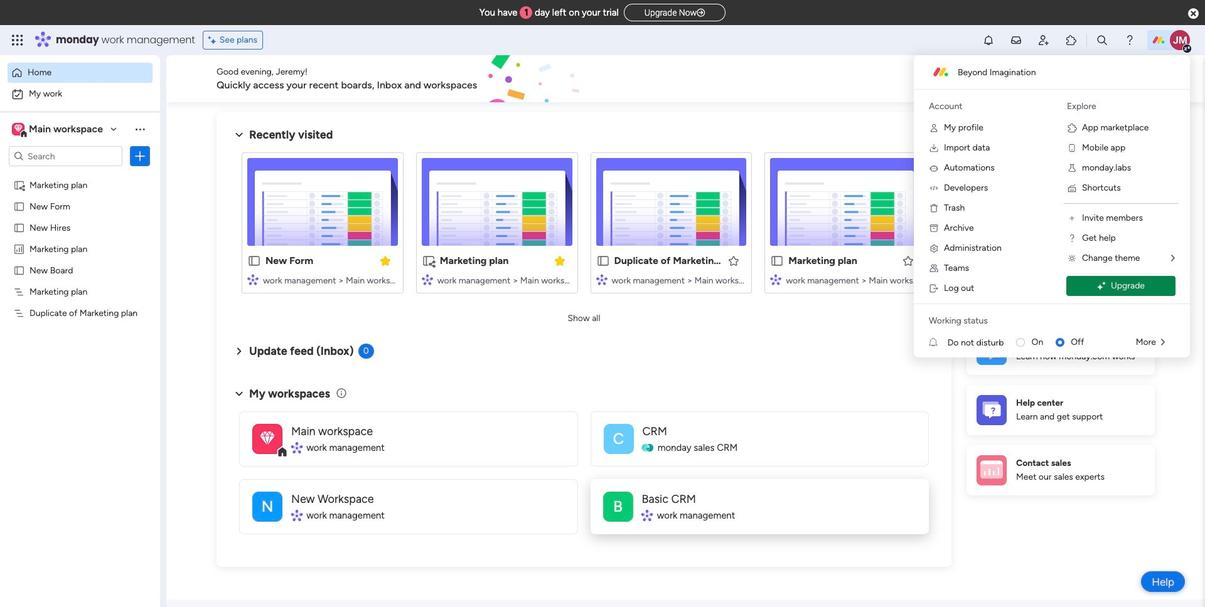 Task type: locate. For each thing, give the bounding box(es) containing it.
component image
[[422, 274, 433, 285], [596, 274, 607, 285]]

automations image
[[929, 163, 939, 173]]

1 vertical spatial workspace image
[[260, 428, 275, 450]]

options image
[[134, 150, 146, 163]]

0 horizontal spatial add to favorites image
[[728, 255, 740, 267]]

import data image
[[929, 143, 939, 153]]

Search in workspace field
[[26, 149, 105, 164]]

0 horizontal spatial public board image
[[13, 222, 25, 234]]

1 horizontal spatial component image
[[596, 274, 607, 285]]

1 vertical spatial public board image
[[770, 254, 784, 268]]

1 horizontal spatial public board image
[[770, 254, 784, 268]]

help center element
[[967, 385, 1155, 435]]

templates image image
[[978, 120, 1144, 207]]

search everything image
[[1096, 34, 1109, 46]]

0 horizontal spatial remove from favorites image
[[379, 255, 392, 267]]

public board image
[[13, 222, 25, 234], [770, 254, 784, 268]]

remove from favorites image
[[379, 255, 392, 267], [553, 255, 566, 267]]

help image
[[1124, 34, 1136, 46]]

0 horizontal spatial component image
[[422, 274, 433, 285]]

quick search results list box
[[232, 142, 937, 309]]

0 vertical spatial public board image
[[13, 222, 25, 234]]

invite members image
[[1038, 34, 1050, 46]]

notifications image
[[982, 34, 995, 46]]

workspace image
[[14, 122, 22, 136], [260, 428, 275, 450], [252, 492, 282, 522]]

monday marketplace image
[[1065, 34, 1078, 46]]

dapulse rightstroke image
[[697, 8, 705, 18]]

workspace image
[[12, 122, 24, 136], [252, 424, 282, 454], [604, 424, 634, 454], [604, 492, 634, 522]]

archive image
[[929, 223, 939, 234]]

get help image
[[1067, 234, 1077, 244]]

see plans image
[[208, 33, 220, 47]]

public board image
[[13, 200, 25, 212], [247, 254, 261, 268], [596, 254, 610, 268], [13, 264, 25, 276]]

1 horizontal spatial remove from favorites image
[[553, 255, 566, 267]]

2 vertical spatial option
[[0, 174, 160, 176]]

1 add to favorites image from the left
[[728, 255, 740, 267]]

workspace options image
[[134, 123, 146, 135]]

list box
[[0, 172, 160, 493]]

1 horizontal spatial add to favorites image
[[902, 255, 915, 267]]

contact sales element
[[967, 445, 1155, 496]]

0 vertical spatial workspace image
[[14, 122, 22, 136]]

option
[[8, 63, 153, 83], [8, 84, 153, 104], [0, 174, 160, 176]]

add to favorites image
[[728, 255, 740, 267], [902, 255, 915, 267]]

dapulse close image
[[1188, 8, 1199, 20]]

change theme image
[[1067, 254, 1077, 264]]

shortcuts image
[[1067, 183, 1077, 193]]



Task type: describe. For each thing, give the bounding box(es) containing it.
update feed image
[[1010, 34, 1023, 46]]

2 vertical spatial workspace image
[[252, 492, 282, 522]]

close my workspaces image
[[232, 387, 247, 402]]

list arrow image
[[1171, 254, 1175, 263]]

jeremy miller image
[[1170, 30, 1190, 50]]

2 remove from favorites image from the left
[[553, 255, 566, 267]]

mobile app image
[[1067, 143, 1077, 153]]

1 component image from the left
[[422, 274, 433, 285]]

close recently visited image
[[232, 127, 247, 142]]

trash image
[[929, 203, 939, 213]]

developers image
[[929, 183, 939, 193]]

1 vertical spatial option
[[8, 84, 153, 104]]

public dashboard image
[[13, 243, 25, 255]]

0 element
[[358, 344, 374, 359]]

administration image
[[929, 244, 939, 254]]

log out image
[[929, 284, 939, 294]]

upgrade stars new image
[[1097, 282, 1106, 291]]

v2 user feedback image
[[977, 72, 986, 86]]

workspace selection element
[[12, 122, 105, 138]]

open update feed (inbox) image
[[232, 344, 247, 359]]

v2 surfce notifications image
[[929, 336, 948, 349]]

2 component image from the left
[[596, 274, 607, 285]]

getting started element
[[967, 325, 1155, 375]]

my profile image
[[929, 123, 939, 133]]

shareable board image
[[13, 179, 25, 191]]

teams image
[[929, 264, 939, 274]]

list arrow image
[[1161, 338, 1165, 347]]

invite members image
[[1067, 213, 1077, 223]]

select product image
[[11, 34, 24, 46]]

1 remove from favorites image from the left
[[379, 255, 392, 267]]

public board image inside quick search results list box
[[770, 254, 784, 268]]

monday.labs image
[[1067, 163, 1077, 173]]

2 add to favorites image from the left
[[902, 255, 915, 267]]

0 vertical spatial option
[[8, 63, 153, 83]]

shareable board image
[[422, 254, 435, 268]]



Task type: vqa. For each thing, say whether or not it's contained in the screenshot.
1st Public board image from left
yes



